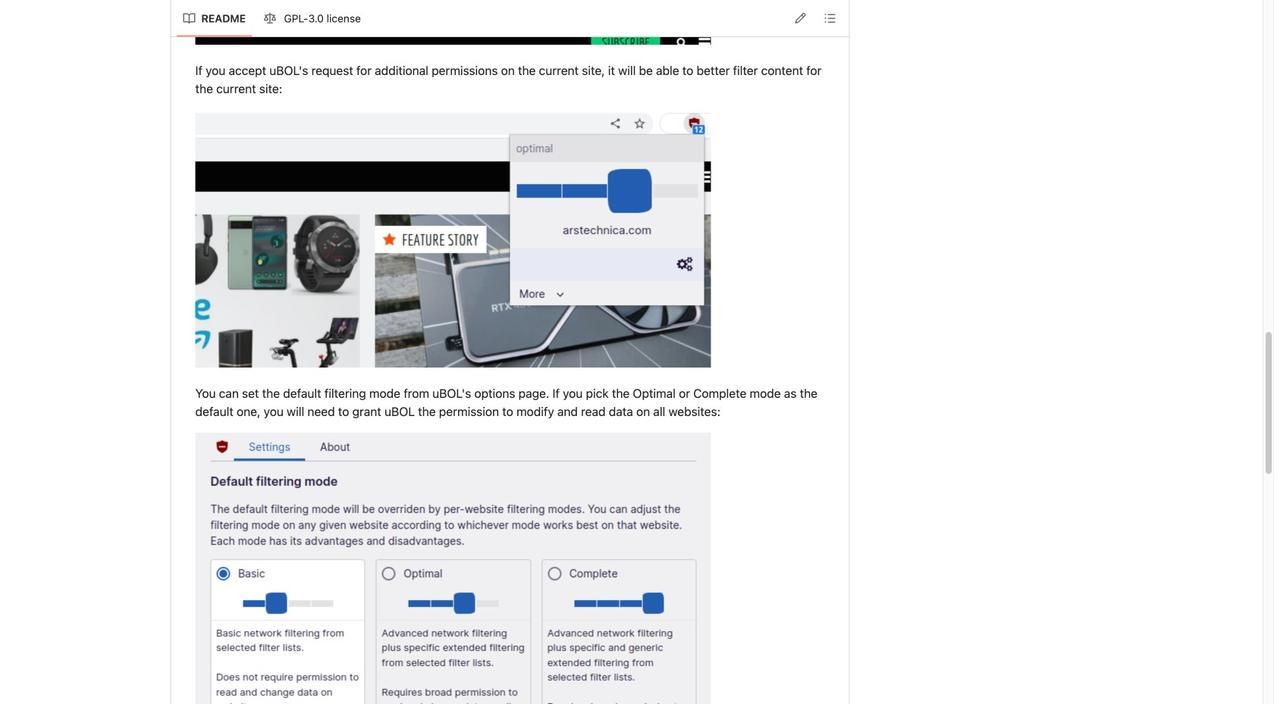 Task type: locate. For each thing, give the bounding box(es) containing it.
law image
[[264, 13, 276, 25]]

list
[[177, 6, 369, 31]]

ubol's popup panel: browser warning image
[[195, 0, 711, 45]]

edit file image
[[795, 12, 807, 24]]

book image
[[183, 13, 195, 25]]



Task type: describe. For each thing, give the bounding box(es) containing it.
ubol's popup panel: permissions to inject content image
[[195, 110, 711, 368]]

ubol's options: default filtering mode image
[[195, 433, 711, 705]]

outline image
[[824, 12, 837, 24]]



Task type: vqa. For each thing, say whether or not it's contained in the screenshot.
list
yes



